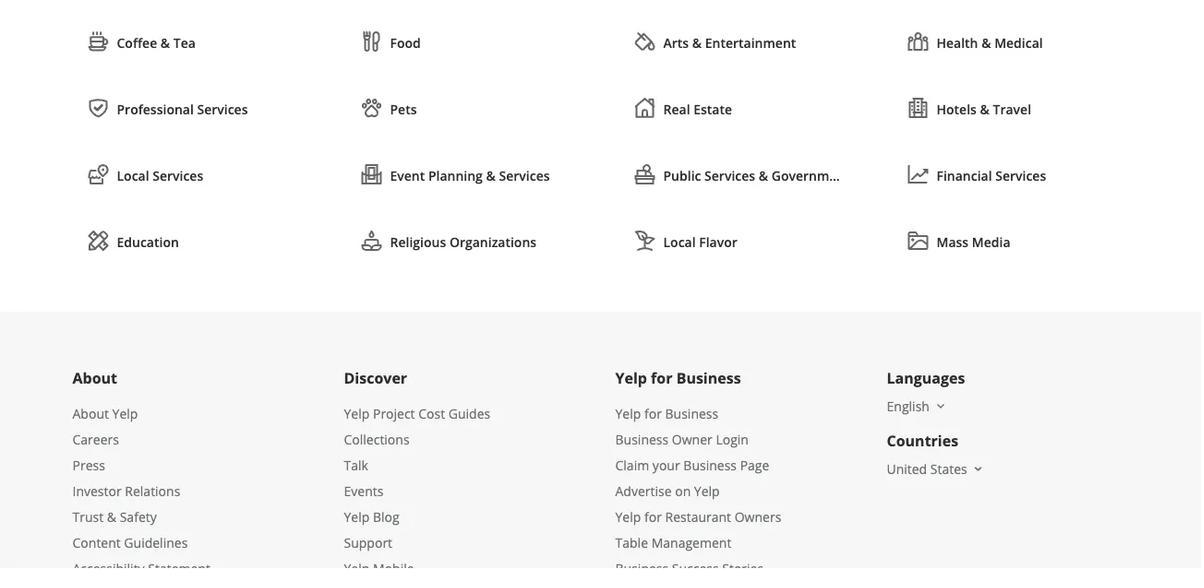Task type: locate. For each thing, give the bounding box(es) containing it.
events
[[344, 483, 384, 500]]

& right trust
[[107, 509, 116, 526]]

services right public
[[705, 167, 756, 184]]

yelp for restaurant owners link
[[616, 509, 782, 526]]

0 vertical spatial local
[[117, 167, 149, 184]]

1 horizontal spatial local
[[664, 233, 696, 251]]

services for financial services
[[996, 167, 1047, 184]]

local right the 24 storefront address v2 'icon'
[[117, 167, 149, 184]]

business owner login link
[[616, 431, 749, 449]]

safety
[[120, 509, 157, 526]]

real
[[664, 100, 690, 118]]

health & medical
[[937, 34, 1043, 51]]

1 vertical spatial local
[[664, 233, 696, 251]]

24 portfolio v2 image
[[907, 230, 930, 252]]

on
[[675, 483, 691, 500]]

yelp up careers link
[[112, 405, 138, 423]]

public
[[664, 167, 701, 184]]

yelp for business business owner login claim your business page advertise on yelp yelp for restaurant owners table management
[[616, 405, 782, 552]]

yelp right on on the bottom right
[[694, 483, 720, 500]]

content
[[73, 535, 121, 552]]

16 chevron down v2 image down languages
[[934, 399, 949, 414]]

services
[[197, 100, 248, 118], [153, 167, 203, 184], [499, 167, 550, 184], [705, 167, 756, 184], [996, 167, 1047, 184]]

restaurant
[[665, 509, 732, 526]]

24 verified v2 image
[[87, 97, 109, 119]]

financial
[[937, 167, 993, 184]]

for down advertise
[[645, 509, 662, 526]]

24 recolor v2 image
[[634, 30, 656, 52]]

yelp for business link
[[616, 405, 719, 423]]

services inside event planning & services link
[[499, 167, 550, 184]]

24 private events v2 image
[[361, 163, 383, 185]]

mass media link
[[893, 216, 1129, 268]]

0 vertical spatial about
[[73, 369, 117, 389]]

financial services
[[937, 167, 1047, 184]]

services inside local services link
[[153, 167, 203, 184]]

content guidelines link
[[73, 535, 188, 552]]

24 hotels v2 image
[[907, 97, 930, 119]]

yelp project cost guides link
[[344, 405, 491, 423]]

&
[[161, 34, 170, 51], [693, 34, 702, 51], [982, 34, 992, 51], [980, 100, 990, 118], [486, 167, 496, 184], [759, 167, 769, 184], [107, 509, 116, 526]]

trust & safety link
[[73, 509, 157, 526]]

for for yelp for business
[[651, 369, 673, 389]]

education link
[[73, 216, 309, 268]]

1 vertical spatial about
[[73, 405, 109, 423]]

united states
[[887, 461, 968, 478]]

services inside professional services 'link'
[[197, 100, 248, 118]]

estate
[[694, 100, 732, 118]]

guidelines
[[124, 535, 188, 552]]

1 vertical spatial 16 chevron down v2 image
[[971, 462, 986, 477]]

hotels & travel
[[937, 100, 1032, 118]]

for up "business owner login" link
[[645, 405, 662, 423]]

16 chevron down v2 image right states
[[971, 462, 986, 477]]

local
[[117, 167, 149, 184], [664, 233, 696, 251]]

0 horizontal spatial local
[[117, 167, 149, 184]]

professional
[[117, 100, 194, 118]]

services right financial
[[996, 167, 1047, 184]]

media
[[972, 233, 1011, 251]]

for up the yelp for business link
[[651, 369, 673, 389]]

collections link
[[344, 431, 410, 449]]

government
[[772, 167, 850, 184]]

0 vertical spatial for
[[651, 369, 673, 389]]

yelp project cost guides collections talk events yelp blog support
[[344, 405, 491, 552]]

claim your business page link
[[616, 457, 770, 474]]

united
[[887, 461, 928, 478]]

& left government
[[759, 167, 769, 184]]

yelp
[[616, 369, 647, 389], [112, 405, 138, 423], [344, 405, 370, 423], [616, 405, 641, 423], [694, 483, 720, 500], [344, 509, 370, 526], [616, 509, 641, 526]]

for
[[651, 369, 673, 389], [645, 405, 662, 423], [645, 509, 662, 526]]

24 pet friendly v2 image
[[361, 97, 383, 119]]

1 horizontal spatial 16 chevron down v2 image
[[971, 462, 986, 477]]

press
[[73, 457, 105, 474]]

services right "planning" in the left of the page
[[499, 167, 550, 184]]

coffee & tea
[[117, 34, 196, 51]]

yelp up collections
[[344, 405, 370, 423]]

services right professional
[[197, 100, 248, 118]]

about inside about yelp careers press investor relations trust & safety content guidelines
[[73, 405, 109, 423]]

& right health
[[982, 34, 992, 51]]

16 chevron down v2 image inside english dropdown button
[[934, 399, 949, 414]]

table
[[616, 535, 648, 552]]

0 vertical spatial 16 chevron down v2 image
[[934, 399, 949, 414]]

business
[[677, 369, 741, 389], [665, 405, 719, 423], [616, 431, 669, 449], [684, 457, 737, 474]]

0 horizontal spatial 16 chevron down v2 image
[[934, 399, 949, 414]]

2 about from the top
[[73, 405, 109, 423]]

1 about from the top
[[73, 369, 117, 389]]

1 vertical spatial for
[[645, 405, 662, 423]]

about yelp careers press investor relations trust & safety content guidelines
[[73, 405, 188, 552]]

services for public services & government
[[705, 167, 756, 184]]

local flavor link
[[619, 216, 856, 268]]

support link
[[344, 535, 393, 552]]

16 chevron down v2 image inside united states dropdown button
[[971, 462, 986, 477]]

yelp for business
[[616, 369, 741, 389]]

24 locally sourced ingredients v2 image
[[634, 230, 656, 252]]

collections
[[344, 431, 410, 449]]

24 storefront address v2 image
[[87, 163, 109, 185]]

24 trending v2 image
[[907, 163, 930, 185]]

religious
[[390, 233, 446, 251]]

2 vertical spatial for
[[645, 509, 662, 526]]

services inside public services & government link
[[705, 167, 756, 184]]

about up about yelp link
[[73, 369, 117, 389]]

hotels
[[937, 100, 977, 118]]

yelp up claim
[[616, 405, 641, 423]]

education
[[117, 233, 179, 251]]

yelp up the yelp for business link
[[616, 369, 647, 389]]

planning
[[428, 167, 483, 184]]

services for professional services
[[197, 100, 248, 118]]

services inside financial services link
[[996, 167, 1047, 184]]

project
[[373, 405, 415, 423]]

religious organizations link
[[346, 216, 582, 268]]

24 massage v2 image
[[361, 230, 383, 252]]

about for about yelp careers press investor relations trust & safety content guidelines
[[73, 405, 109, 423]]

talk
[[344, 457, 368, 474]]

travel
[[993, 100, 1032, 118]]

public services & government link
[[619, 150, 856, 202]]

owners
[[735, 509, 782, 526]]

services down professional services
[[153, 167, 203, 184]]

about up careers link
[[73, 405, 109, 423]]

local right the 24 locally sourced ingredients v2 icon
[[664, 233, 696, 251]]

about
[[73, 369, 117, 389], [73, 405, 109, 423]]

page
[[740, 457, 770, 474]]

16 chevron down v2 image
[[934, 399, 949, 414], [971, 462, 986, 477]]

talk link
[[344, 457, 368, 474]]

financial services link
[[893, 150, 1129, 202]]



Task type: vqa. For each thing, say whether or not it's contained in the screenshot.
Education link
yes



Task type: describe. For each thing, give the bounding box(es) containing it.
business up owner
[[665, 405, 719, 423]]

investor relations link
[[73, 483, 180, 500]]

advertise
[[616, 483, 672, 500]]

local flavor
[[664, 233, 738, 251]]

medical
[[995, 34, 1043, 51]]

flavor
[[699, 233, 738, 251]]

mass
[[937, 233, 969, 251]]

professional services link
[[73, 83, 309, 135]]

yelp inside about yelp careers press investor relations trust & safety content guidelines
[[112, 405, 138, 423]]

24 coffee v2 image
[[87, 30, 109, 52]]

yelp up table
[[616, 509, 641, 526]]

yelp down events link
[[344, 509, 370, 526]]

24 education v2 image
[[87, 230, 109, 252]]

yelp blog link
[[344, 509, 400, 526]]

united states button
[[887, 461, 986, 478]]

business up claim
[[616, 431, 669, 449]]

24 free consultations v2 image
[[634, 163, 656, 185]]

business down owner
[[684, 457, 737, 474]]

owner
[[672, 431, 713, 449]]

coffee
[[117, 34, 157, 51]]

& left travel
[[980, 100, 990, 118]]

careers
[[73, 431, 119, 449]]

investor
[[73, 483, 122, 500]]

local for local services
[[117, 167, 149, 184]]

& inside "link"
[[982, 34, 992, 51]]

local for local flavor
[[664, 233, 696, 251]]

pets link
[[346, 83, 582, 135]]

table management link
[[616, 535, 732, 552]]

health
[[937, 34, 979, 51]]

discover
[[344, 369, 407, 389]]

event planning & services link
[[346, 150, 582, 202]]

real estate link
[[619, 83, 856, 135]]

food
[[390, 34, 421, 51]]

24 large group friendly v2 image
[[907, 30, 930, 52]]

press link
[[73, 457, 105, 474]]

languages
[[887, 369, 966, 389]]

about yelp link
[[73, 405, 138, 423]]

arts
[[664, 34, 689, 51]]

business up the yelp for business link
[[677, 369, 741, 389]]

relations
[[125, 483, 180, 500]]

english button
[[887, 398, 949, 415]]

tea
[[174, 34, 196, 51]]

hotels & travel link
[[893, 83, 1129, 135]]

health & medical link
[[893, 17, 1129, 69]]

24 home v2 image
[[634, 97, 656, 119]]

guides
[[449, 405, 491, 423]]

support
[[344, 535, 393, 552]]

your
[[653, 457, 680, 474]]

states
[[931, 461, 968, 478]]

food link
[[346, 17, 582, 69]]

services for local services
[[153, 167, 203, 184]]

about for about
[[73, 369, 117, 389]]

arts & entertainment
[[664, 34, 796, 51]]

coffee & tea link
[[73, 17, 309, 69]]

management
[[652, 535, 732, 552]]

event
[[390, 167, 425, 184]]

countries
[[887, 432, 959, 451]]

careers link
[[73, 431, 119, 449]]

claim
[[616, 457, 650, 474]]

mass media
[[937, 233, 1011, 251]]

24 food v2 image
[[361, 30, 383, 52]]

16 chevron down v2 image for countries
[[971, 462, 986, 477]]

pets
[[390, 100, 417, 118]]

public services & government
[[664, 167, 850, 184]]

cost
[[419, 405, 445, 423]]

& right "arts"
[[693, 34, 702, 51]]

english
[[887, 398, 930, 415]]

trust
[[73, 509, 104, 526]]

real estate
[[664, 100, 732, 118]]

16 chevron down v2 image for languages
[[934, 399, 949, 414]]

events link
[[344, 483, 384, 500]]

organizations
[[450, 233, 537, 251]]

professional services
[[117, 100, 248, 118]]

entertainment
[[705, 34, 796, 51]]

blog
[[373, 509, 400, 526]]

for for yelp for business business owner login claim your business page advertise on yelp yelp for restaurant owners table management
[[645, 405, 662, 423]]

local services link
[[73, 150, 309, 202]]

local services
[[117, 167, 203, 184]]

& left tea
[[161, 34, 170, 51]]

advertise on yelp link
[[616, 483, 720, 500]]

login
[[716, 431, 749, 449]]

religious organizations
[[390, 233, 537, 251]]

& right "planning" in the left of the page
[[486, 167, 496, 184]]

arts & entertainment link
[[619, 17, 856, 69]]

& inside about yelp careers press investor relations trust & safety content guidelines
[[107, 509, 116, 526]]



